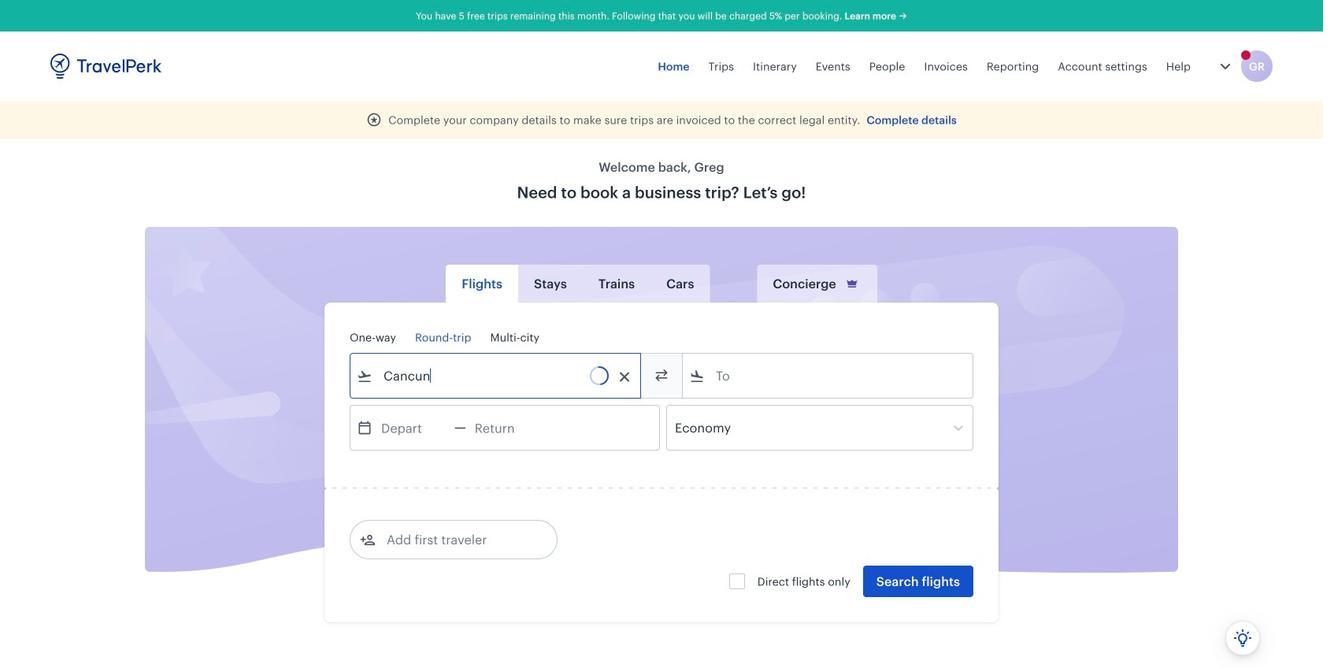 Task type: vqa. For each thing, say whether or not it's contained in the screenshot.
Return Text Box
yes



Task type: locate. For each thing, give the bounding box(es) containing it.
Add first traveler search field
[[376, 527, 540, 552]]

From search field
[[373, 363, 620, 388]]

To search field
[[705, 363, 952, 388]]

Return text field
[[466, 406, 548, 450]]



Task type: describe. For each thing, give the bounding box(es) containing it.
Depart text field
[[373, 406, 455, 450]]



